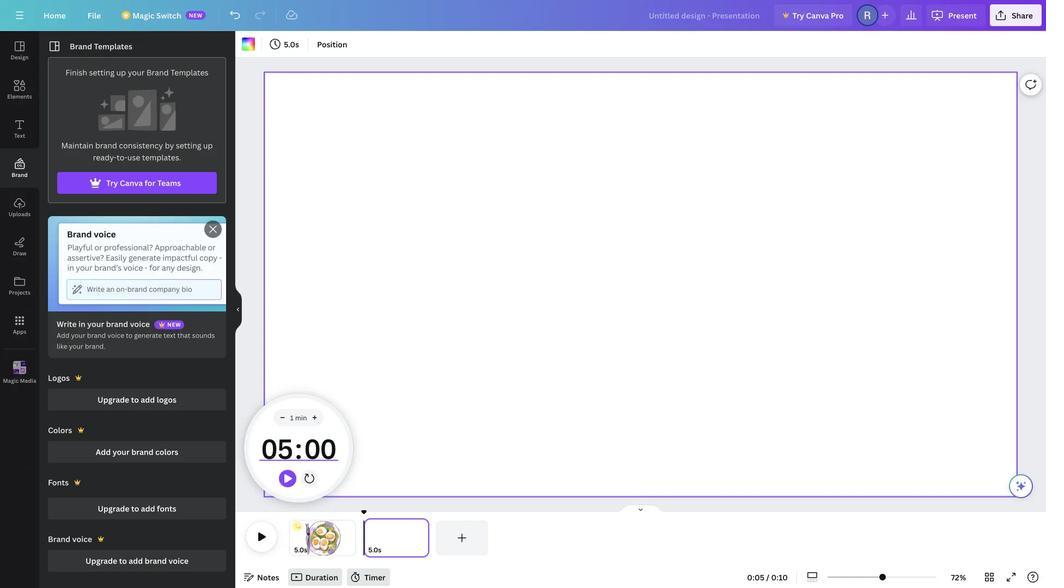 Task type: vqa. For each thing, say whether or not it's contained in the screenshot.
rightmost ideas
no



Task type: locate. For each thing, give the bounding box(es) containing it.
canva left "pro"
[[807, 10, 830, 20]]

1 horizontal spatial trimming, start edge slider
[[364, 521, 374, 556]]

text button
[[0, 110, 39, 149]]

0 vertical spatial new
[[189, 11, 203, 19]]

0 horizontal spatial canva
[[120, 178, 143, 188]]

to left logos at the bottom left
[[131, 395, 139, 405]]

trimming, end edge slider right 'page title' text box
[[420, 521, 430, 556]]

Page title text field
[[386, 545, 391, 556]]

magic for magic switch
[[133, 10, 155, 20]]

5.0s up duration button
[[294, 546, 308, 555]]

uploads
[[9, 210, 31, 218]]

upgrade
[[98, 395, 129, 405], [98, 504, 130, 514], [86, 556, 117, 567]]

media
[[20, 377, 36, 385]]

maintain brand consistency by setting up ready-to-use templates.
[[61, 140, 213, 163]]

0 horizontal spatial add
[[57, 331, 70, 340]]

/
[[767, 573, 770, 583]]

0 horizontal spatial try
[[106, 178, 118, 188]]

1 vertical spatial add
[[96, 447, 111, 458]]

1 horizontal spatial trimming, end edge slider
[[420, 521, 430, 556]]

voice
[[130, 319, 150, 330], [108, 331, 124, 340], [72, 535, 92, 545], [169, 556, 189, 567]]

5.0s left position popup button
[[284, 39, 299, 49]]

trimming, end edge slider left 'page title' text box
[[348, 521, 356, 556]]

0 horizontal spatial magic
[[3, 377, 19, 385]]

00
[[304, 430, 336, 467]]

fonts
[[48, 478, 69, 488]]

5.0s button left 'page title' text box
[[369, 545, 382, 556]]

1 vertical spatial canva
[[120, 178, 143, 188]]

magic inside the main "menu bar"
[[133, 10, 155, 20]]

1 horizontal spatial up
[[203, 140, 213, 151]]

try down the ready-
[[106, 178, 118, 188]]

upgrade left logos at the bottom left
[[98, 395, 129, 405]]

try inside try canva pro button
[[793, 10, 805, 20]]

trimming, end edge slider
[[348, 521, 356, 556], [420, 521, 430, 556]]

trimming, start edge slider for first trimming, end edge slider from the right
[[364, 521, 374, 556]]

add down upgrade to add fonts
[[129, 556, 143, 567]]

5.0s left 'page title' text box
[[369, 546, 382, 555]]

draw
[[13, 250, 26, 257]]

0 vertical spatial try
[[793, 10, 805, 20]]

1 vertical spatial upgrade
[[98, 504, 130, 514]]

up right by
[[203, 140, 213, 151]]

notes button
[[240, 569, 284, 587]]

colors
[[48, 426, 72, 436]]

canva left for at the left
[[120, 178, 143, 188]]

upgrade to add brand voice
[[86, 556, 189, 567]]

your
[[128, 67, 145, 78], [87, 319, 104, 330], [71, 331, 86, 340], [69, 342, 83, 351], [113, 447, 130, 458]]

your down brand templates
[[128, 67, 145, 78]]

voice inside add your brand voice to generate text that sounds like your brand.
[[108, 331, 124, 340]]

0 vertical spatial setting
[[89, 67, 115, 78]]

trimming, start edge slider
[[290, 521, 298, 556], [364, 521, 374, 556]]

ready-
[[93, 152, 117, 163]]

brand
[[70, 41, 92, 52], [147, 67, 169, 78], [12, 171, 28, 179], [48, 535, 70, 545]]

0 vertical spatial magic
[[133, 10, 155, 20]]

:
[[295, 430, 303, 467]]

add inside add your brand voice to generate text that sounds like your brand.
[[57, 331, 70, 340]]

magic inside button
[[3, 377, 19, 385]]

uploads button
[[0, 188, 39, 227]]

add left fonts in the left bottom of the page
[[141, 504, 155, 514]]

upgrade to add fonts button
[[48, 498, 226, 520]]

1 horizontal spatial canva
[[807, 10, 830, 20]]

0 vertical spatial canva
[[807, 10, 830, 20]]

to for brand
[[119, 556, 127, 567]]

5.0s button
[[267, 35, 304, 53], [294, 545, 308, 556], [369, 545, 382, 556]]

1 vertical spatial magic
[[3, 377, 19, 385]]

brand.
[[85, 342, 105, 351]]

magic left media
[[3, 377, 19, 385]]

try left "pro"
[[793, 10, 805, 20]]

5.0s for 5.0s button on top of duration button
[[294, 546, 308, 555]]

up
[[116, 67, 126, 78], [203, 140, 213, 151]]

add your brand colors
[[96, 447, 179, 458]]

brand inside maintain brand consistency by setting up ready-to-use templates.
[[95, 140, 117, 151]]

0 horizontal spatial trimming, end edge slider
[[348, 521, 356, 556]]

up inside maintain brand consistency by setting up ready-to-use templates.
[[203, 140, 213, 151]]

upgrade down brand voice
[[86, 556, 117, 567]]

to left generate
[[126, 331, 133, 340]]

add for add your brand voice to generate text that sounds like your brand.
[[57, 331, 70, 340]]

brand voice example usage image
[[48, 216, 226, 312]]

try for try canva for teams
[[106, 178, 118, 188]]

0 horizontal spatial new
[[167, 322, 181, 329]]

finish
[[66, 67, 87, 78]]

for
[[145, 178, 156, 188]]

duration
[[306, 573, 338, 583]]

1 horizontal spatial try
[[793, 10, 805, 20]]

00 button
[[303, 427, 338, 471]]

file button
[[79, 4, 110, 26]]

brand inside add your brand voice to generate text that sounds like your brand.
[[87, 331, 106, 340]]

1 horizontal spatial setting
[[176, 140, 201, 151]]

brand up the ready-
[[95, 140, 117, 151]]

0 vertical spatial templates
[[94, 41, 132, 52]]

2 trimming, start edge slider from the left
[[364, 521, 374, 556]]

canva inside button
[[807, 10, 830, 20]]

magic left switch
[[133, 10, 155, 20]]

upgrade to add logos
[[98, 395, 177, 405]]

0 vertical spatial upgrade
[[98, 395, 129, 405]]

by
[[165, 140, 174, 151]]

your left colors
[[113, 447, 130, 458]]

draw button
[[0, 227, 39, 267]]

duration button
[[288, 569, 343, 587]]

0 vertical spatial add
[[141, 395, 155, 405]]

setting
[[89, 67, 115, 78], [176, 140, 201, 151]]

magic for magic media
[[3, 377, 19, 385]]

setting right finish
[[89, 67, 115, 78]]

1 horizontal spatial magic
[[133, 10, 155, 20]]

magic media
[[3, 377, 36, 385]]

finish setting up your brand templates
[[66, 67, 209, 78]]

1 trimming, start edge slider from the left
[[290, 521, 298, 556]]

1 vertical spatial setting
[[176, 140, 201, 151]]

projects button
[[0, 267, 39, 306]]

templates
[[94, 41, 132, 52], [171, 67, 209, 78]]

notes
[[257, 573, 279, 583]]

brand up brand.
[[87, 331, 106, 340]]

trimming, start edge slider left 'page title' text box
[[364, 521, 374, 556]]

brand
[[95, 140, 117, 151], [106, 319, 128, 330], [87, 331, 106, 340], [132, 447, 154, 458], [145, 556, 167, 567]]

upgrade to add logos button
[[48, 389, 226, 411]]

magic
[[133, 10, 155, 20], [3, 377, 19, 385]]

trimming, start edge slider up duration button
[[290, 521, 298, 556]]

to left fonts in the left bottom of the page
[[131, 504, 139, 514]]

your down in
[[71, 331, 86, 340]]

your right in
[[87, 319, 104, 330]]

brand templates
[[70, 41, 132, 52]]

canva inside button
[[120, 178, 143, 188]]

0 vertical spatial up
[[116, 67, 126, 78]]

1 vertical spatial try
[[106, 178, 118, 188]]

colors
[[155, 447, 179, 458]]

use
[[127, 152, 140, 163]]

hide pages image
[[615, 505, 667, 514]]

2 vertical spatial add
[[129, 556, 143, 567]]

5.0s inside 5.0s button
[[284, 39, 299, 49]]

add for fonts
[[141, 504, 155, 514]]

new up 'text'
[[167, 322, 181, 329]]

try canva pro button
[[775, 4, 853, 26]]

upgrade for upgrade to add logos
[[98, 395, 129, 405]]

design button
[[0, 31, 39, 70]]

1 vertical spatial up
[[203, 140, 213, 151]]

add
[[57, 331, 70, 340], [96, 447, 111, 458]]

1 horizontal spatial new
[[189, 11, 203, 19]]

up down brand templates
[[116, 67, 126, 78]]

0 vertical spatial add
[[57, 331, 70, 340]]

new
[[189, 11, 203, 19], [167, 322, 181, 329]]

position
[[317, 39, 348, 49]]

1 vertical spatial templates
[[171, 67, 209, 78]]

2 vertical spatial upgrade
[[86, 556, 117, 567]]

0 horizontal spatial trimming, start edge slider
[[290, 521, 298, 556]]

05 button
[[259, 427, 295, 471]]

upgrade for upgrade to add fonts
[[98, 504, 130, 514]]

1 horizontal spatial add
[[96, 447, 111, 458]]

to
[[126, 331, 133, 340], [131, 395, 139, 405], [131, 504, 139, 514], [119, 556, 127, 567]]

main menu bar
[[0, 0, 1047, 31]]

try for try canva pro
[[793, 10, 805, 20]]

0 horizontal spatial setting
[[89, 67, 115, 78]]

canva assistant image
[[1015, 480, 1028, 493]]

upgrade to add fonts
[[98, 504, 176, 514]]

#ffffff image
[[242, 38, 255, 51]]

add inside button
[[96, 447, 111, 458]]

to down upgrade to add fonts
[[119, 556, 127, 567]]

position button
[[313, 35, 352, 53]]

upgrade left fonts in the left bottom of the page
[[98, 504, 130, 514]]

72% button
[[942, 569, 977, 587]]

new right switch
[[189, 11, 203, 19]]

brand inside button
[[12, 171, 28, 179]]

add left logos at the bottom left
[[141, 395, 155, 405]]

0 horizontal spatial templates
[[94, 41, 132, 52]]

1 vertical spatial add
[[141, 504, 155, 514]]

timer
[[259, 427, 338, 471]]

to-
[[117, 152, 127, 163]]

fonts
[[157, 504, 176, 514]]

try inside try canva for teams button
[[106, 178, 118, 188]]

setting right by
[[176, 140, 201, 151]]



Task type: describe. For each thing, give the bounding box(es) containing it.
1 vertical spatial new
[[167, 322, 181, 329]]

teams
[[157, 178, 181, 188]]

canva for for
[[120, 178, 143, 188]]

5.0s for 5.0s button to the left of 'page title' text box
[[369, 546, 382, 555]]

magic media button
[[0, 354, 39, 393]]

logos
[[48, 373, 70, 384]]

present button
[[927, 4, 986, 26]]

05 : 00
[[261, 430, 336, 467]]

try canva for teams button
[[57, 172, 217, 194]]

to inside add your brand voice to generate text that sounds like your brand.
[[126, 331, 133, 340]]

brand voice
[[48, 535, 92, 545]]

that
[[178, 331, 191, 340]]

text
[[164, 331, 176, 340]]

1 trimming, end edge slider from the left
[[348, 521, 356, 556]]

add for brand
[[129, 556, 143, 567]]

present
[[949, 10, 978, 20]]

05
[[261, 430, 293, 467]]

magic switch
[[133, 10, 181, 20]]

timer button
[[347, 569, 390, 587]]

0:05 / 0:10
[[748, 573, 789, 583]]

1 min
[[290, 414, 307, 423]]

sounds
[[192, 331, 215, 340]]

add your brand colors button
[[48, 442, 226, 463]]

side panel tab list
[[0, 31, 39, 393]]

your inside add your brand colors button
[[113, 447, 130, 458]]

elements
[[7, 93, 32, 100]]

projects
[[9, 289, 31, 296]]

brand down fonts in the left bottom of the page
[[145, 556, 167, 567]]

add for logos
[[141, 395, 155, 405]]

hide image
[[235, 284, 242, 336]]

consistency
[[119, 140, 163, 151]]

templates.
[[142, 152, 181, 163]]

2 trimming, end edge slider from the left
[[420, 521, 430, 556]]

to for fonts
[[131, 504, 139, 514]]

design
[[11, 53, 29, 61]]

in
[[79, 319, 85, 330]]

maintain
[[61, 140, 93, 151]]

5.0s button up duration button
[[294, 545, 308, 556]]

brand for brand voice
[[48, 535, 70, 545]]

setting inside maintain brand consistency by setting up ready-to-use templates.
[[176, 140, 201, 151]]

text
[[14, 132, 25, 139]]

elements button
[[0, 70, 39, 110]]

timer
[[365, 573, 386, 583]]

add your brand voice to generate text that sounds like your brand.
[[57, 331, 215, 351]]

brand for brand
[[12, 171, 28, 179]]

72%
[[952, 573, 967, 583]]

logos
[[157, 395, 177, 405]]

5.0s button right #ffffff icon
[[267, 35, 304, 53]]

switch
[[156, 10, 181, 20]]

timer containing 05
[[259, 427, 338, 471]]

brand for brand templates
[[70, 41, 92, 52]]

upgrade for upgrade to add brand voice
[[86, 556, 117, 567]]

pro
[[832, 10, 844, 20]]

Design title text field
[[641, 4, 770, 26]]

file
[[88, 10, 101, 20]]

brand up add your brand voice to generate text that sounds like your brand.
[[106, 319, 128, 330]]

share button
[[991, 4, 1043, 26]]

min
[[295, 414, 307, 423]]

canva for pro
[[807, 10, 830, 20]]

to for logos
[[131, 395, 139, 405]]

1
[[290, 414, 294, 423]]

your right like
[[69, 342, 83, 351]]

home link
[[35, 4, 75, 26]]

trimming, start edge slider for first trimming, end edge slider from the left
[[290, 521, 298, 556]]

0 horizontal spatial up
[[116, 67, 126, 78]]

add for add your brand colors
[[96, 447, 111, 458]]

share
[[1013, 10, 1034, 20]]

write
[[57, 319, 77, 330]]

write in your brand voice
[[57, 319, 150, 330]]

0:10
[[772, 573, 789, 583]]

try canva for teams
[[106, 178, 181, 188]]

new inside the main "menu bar"
[[189, 11, 203, 19]]

voice inside button
[[169, 556, 189, 567]]

generate
[[134, 331, 162, 340]]

try canva pro
[[793, 10, 844, 20]]

1 horizontal spatial templates
[[171, 67, 209, 78]]

home
[[44, 10, 66, 20]]

apps
[[13, 328, 26, 336]]

brand left colors
[[132, 447, 154, 458]]

apps button
[[0, 306, 39, 345]]

upgrade to add brand voice button
[[48, 551, 226, 573]]

brand button
[[0, 149, 39, 188]]

like
[[57, 342, 67, 351]]

0:05
[[748, 573, 765, 583]]



